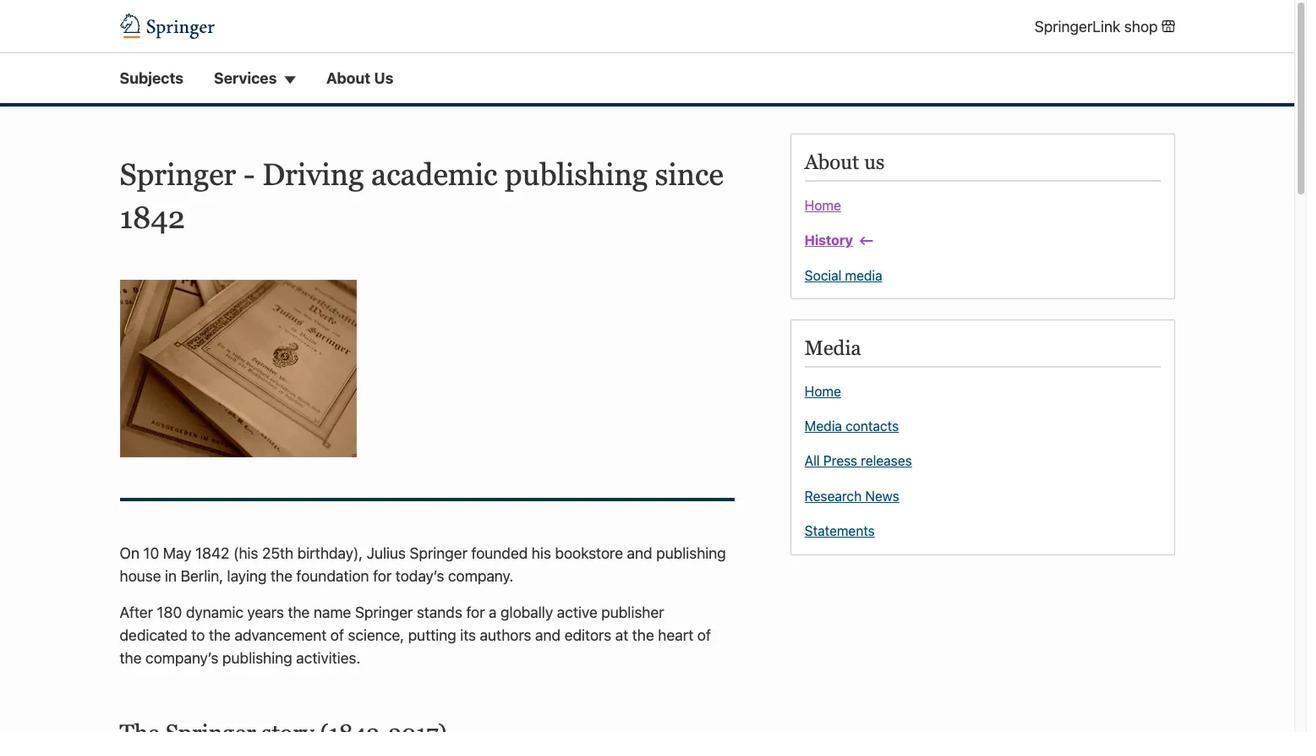 Task type: vqa. For each thing, say whether or not it's contained in the screenshot.
The Advancement
yes



Task type: describe. For each thing, give the bounding box(es) containing it.
1842 inside springer - driving academic publishing since 1842
[[120, 200, 185, 235]]

shop
[[1124, 17, 1158, 35]]

us
[[374, 70, 393, 87]]

all
[[805, 453, 820, 469]]

dedicated
[[120, 627, 187, 644]]

all press releases
[[805, 453, 912, 469]]

on
[[120, 545, 139, 562]]

statements link
[[805, 523, 875, 540]]

research
[[805, 488, 862, 504]]

about for about us
[[326, 70, 371, 87]]

subjects
[[120, 70, 183, 87]]

house
[[120, 567, 161, 585]]

birthday),
[[297, 545, 363, 562]]

founded
[[471, 545, 528, 562]]

the right to
[[209, 627, 231, 644]]

the down dedicated
[[120, 649, 142, 667]]

history
[[805, 233, 853, 248]]

1 of from the left
[[330, 627, 344, 644]]

activities.
[[296, 649, 360, 667]]

putting
[[408, 627, 456, 644]]

media
[[845, 268, 882, 283]]

releases
[[861, 453, 912, 469]]

springerlink shop
[[1035, 17, 1158, 35]]

editors
[[564, 627, 611, 644]]

about us link
[[326, 67, 393, 90]]

media contacts link
[[805, 418, 899, 435]]

home for media
[[805, 384, 841, 399]]

to
[[191, 627, 205, 644]]

years
[[247, 604, 284, 622]]

today's
[[395, 567, 444, 585]]

social media
[[805, 268, 882, 283]]

statements
[[805, 523, 875, 539]]

and inside after 180 dynamic years the name springer stands for a globally active publisher dedicated to the advancement of science, putting its authors and editors at the heart of the company's publishing activities.
[[535, 627, 561, 644]]

company.
[[448, 567, 513, 585]]

on 10 may 1842 (his 25th birthday), julius springer founded his bookstore and publishing house in berlin, laying the foundation for today's company.
[[120, 545, 726, 585]]

© springer image
[[120, 280, 356, 458]]

driving
[[262, 158, 364, 192]]

publisher
[[601, 604, 664, 622]]

social media link
[[805, 267, 882, 284]]

for inside after 180 dynamic years the name springer stands for a globally active publisher dedicated to the advancement of science, putting its authors and editors at the heart of the company's publishing activities.
[[466, 604, 485, 622]]

(his
[[233, 545, 258, 562]]

springerlink
[[1035, 17, 1120, 35]]

25th
[[262, 545, 294, 562]]

about us element
[[790, 134, 1175, 299]]

the up advancement
[[288, 604, 310, 622]]

in
[[165, 567, 177, 585]]

name
[[314, 604, 351, 622]]

springer inside springer - driving academic publishing since 1842
[[120, 158, 236, 192]]

media contacts
[[805, 418, 899, 434]]

publishing inside springer - driving academic publishing since 1842
[[505, 158, 648, 192]]

press
[[823, 453, 857, 469]]

media for media
[[805, 337, 861, 359]]

subjects link
[[120, 67, 183, 90]]

science,
[[348, 627, 404, 644]]

services
[[214, 70, 277, 87]]

springer inside on 10 may 1842 (his 25th birthday), julius springer founded his bookstore and publishing house in berlin, laying the foundation for today's company.
[[410, 545, 467, 562]]

news
[[865, 488, 899, 504]]

research news
[[805, 488, 899, 504]]

10
[[143, 545, 159, 562]]

us
[[864, 151, 885, 174]]

authors
[[480, 627, 531, 644]]

after 180 dynamic years the name springer stands for a globally active publisher dedicated to the advancement of science, putting its authors and editors at the heart of the company's publishing activities.
[[120, 604, 711, 667]]



Task type: locate. For each thing, give the bounding box(es) containing it.
heart
[[658, 627, 693, 644]]

contacts
[[846, 418, 899, 434]]

2 horizontal spatial publishing
[[656, 545, 726, 562]]

for left a
[[466, 604, 485, 622]]

2 home from the top
[[805, 384, 841, 399]]

1 horizontal spatial 1842
[[195, 545, 230, 562]]

services button
[[214, 67, 296, 90]]

home link for media
[[805, 383, 841, 400]]

all press releases link
[[805, 453, 912, 470]]

media element
[[790, 320, 1175, 555]]

a
[[489, 604, 497, 622]]

publishing inside on 10 may 1842 (his 25th birthday), julius springer founded his bookstore and publishing house in berlin, laying the foundation for today's company.
[[656, 545, 726, 562]]

history link
[[805, 232, 873, 249]]

0 horizontal spatial about
[[326, 70, 371, 87]]

of right heart
[[697, 627, 711, 644]]

0 vertical spatial home link
[[805, 197, 841, 214]]

home link up history
[[805, 197, 841, 214]]

1 vertical spatial and
[[535, 627, 561, 644]]

after
[[120, 604, 153, 622]]

home link for about us
[[805, 197, 841, 214]]

of down name
[[330, 627, 344, 644]]

home for about us
[[805, 198, 841, 213]]

2 home link from the top
[[805, 383, 841, 400]]

active
[[557, 604, 597, 622]]

springer up science,
[[355, 604, 413, 622]]

publishing inside after 180 dynamic years the name springer stands for a globally active publisher dedicated to the advancement of science, putting its authors and editors at the heart of the company's publishing activities.
[[222, 649, 292, 667]]

about us
[[326, 70, 393, 87]]

springer
[[120, 158, 236, 192], [410, 545, 467, 562], [355, 604, 413, 622]]

1 horizontal spatial and
[[627, 545, 652, 562]]

0 horizontal spatial of
[[330, 627, 344, 644]]

1 vertical spatial home
[[805, 384, 841, 399]]

at
[[615, 627, 628, 644]]

-
[[243, 158, 255, 192]]

company's
[[145, 649, 219, 667]]

2 of from the left
[[697, 627, 711, 644]]

berlin,
[[181, 567, 223, 585]]

about
[[326, 70, 371, 87], [805, 151, 859, 174]]

for inside on 10 may 1842 (his 25th birthday), julius springer founded his bookstore and publishing house in berlin, laying the foundation for today's company.
[[373, 567, 392, 585]]

research news link
[[805, 488, 899, 505]]

the down "25th"
[[271, 567, 293, 585]]

media
[[805, 337, 861, 359], [805, 418, 842, 434]]

1 horizontal spatial about
[[805, 151, 859, 174]]

media for media contacts
[[805, 418, 842, 434]]

0 vertical spatial home
[[805, 198, 841, 213]]

0 vertical spatial about
[[326, 70, 371, 87]]

may
[[163, 545, 191, 562]]

1 home link from the top
[[805, 197, 841, 214]]

advancement
[[235, 627, 327, 644]]

0 horizontal spatial publishing
[[222, 649, 292, 667]]

1 media from the top
[[805, 337, 861, 359]]

0 vertical spatial 1842
[[120, 200, 185, 235]]

about for about us
[[805, 151, 859, 174]]

0 horizontal spatial 1842
[[120, 200, 185, 235]]

0 vertical spatial media
[[805, 337, 861, 359]]

1842 inside on 10 may 1842 (his 25th birthday), julius springer founded his bookstore and publishing house in berlin, laying the foundation for today's company.
[[195, 545, 230, 562]]

about us
[[805, 151, 885, 174]]

his
[[532, 545, 551, 562]]

springer - driving academic publishing since 1842
[[120, 158, 724, 235]]

home up history
[[805, 198, 841, 213]]

1 vertical spatial springer
[[410, 545, 467, 562]]

globally
[[501, 604, 553, 622]]

the right at
[[632, 627, 654, 644]]

about left the us
[[805, 151, 859, 174]]

home up media contacts
[[805, 384, 841, 399]]

1 home from the top
[[805, 198, 841, 213]]

foundation
[[296, 567, 369, 585]]

1 vertical spatial home link
[[805, 383, 841, 400]]

1 vertical spatial for
[[466, 604, 485, 622]]

2 vertical spatial springer
[[355, 604, 413, 622]]

springer left -
[[120, 158, 236, 192]]

0 vertical spatial and
[[627, 545, 652, 562]]

home link
[[805, 197, 841, 214], [805, 383, 841, 400]]

and right bookstore
[[627, 545, 652, 562]]

0 vertical spatial for
[[373, 567, 392, 585]]

media down social media link
[[805, 337, 861, 359]]

stands
[[417, 604, 462, 622]]

1842
[[120, 200, 185, 235], [195, 545, 230, 562]]

publishing
[[505, 158, 648, 192], [656, 545, 726, 562], [222, 649, 292, 667]]

1 horizontal spatial publishing
[[505, 158, 648, 192]]

1 horizontal spatial for
[[466, 604, 485, 622]]

and down globally
[[535, 627, 561, 644]]

0 horizontal spatial for
[[373, 567, 392, 585]]

about inside 'element'
[[805, 151, 859, 174]]

home inside media element
[[805, 384, 841, 399]]

the
[[271, 567, 293, 585], [288, 604, 310, 622], [209, 627, 231, 644], [632, 627, 654, 644], [120, 649, 142, 667]]

1 vertical spatial about
[[805, 151, 859, 174]]

1 horizontal spatial of
[[697, 627, 711, 644]]

for
[[373, 567, 392, 585], [466, 604, 485, 622]]

the inside on 10 may 1842 (his 25th birthday), julius springer founded his bookstore and publishing house in berlin, laying the foundation for today's company.
[[271, 567, 293, 585]]

0 vertical spatial springer
[[120, 158, 236, 192]]

springerlink shop link
[[1035, 15, 1175, 38]]

social
[[805, 268, 841, 283]]

0 vertical spatial publishing
[[505, 158, 648, 192]]

and inside on 10 may 1842 (his 25th birthday), julius springer founded his bookstore and publishing house in berlin, laying the foundation for today's company.
[[627, 545, 652, 562]]

about left us
[[326, 70, 371, 87]]

springer up today's
[[410, 545, 467, 562]]

2 media from the top
[[805, 418, 842, 434]]

since
[[655, 158, 724, 192]]

and
[[627, 545, 652, 562], [535, 627, 561, 644]]

julius
[[367, 545, 406, 562]]

home
[[805, 198, 841, 213], [805, 384, 841, 399]]

springer inside after 180 dynamic years the name springer stands for a globally active publisher dedicated to the advancement of science, putting its authors and editors at the heart of the company's publishing activities.
[[355, 604, 413, 622]]

its
[[460, 627, 476, 644]]

academic
[[371, 158, 497, 192]]

media up all
[[805, 418, 842, 434]]

of
[[330, 627, 344, 644], [697, 627, 711, 644]]

laying
[[227, 567, 267, 585]]

1 vertical spatial publishing
[[656, 545, 726, 562]]

springer home image
[[120, 14, 214, 39]]

bookstore
[[555, 545, 623, 562]]

home link up media contacts
[[805, 383, 841, 400]]

1 vertical spatial media
[[805, 418, 842, 434]]

0 horizontal spatial and
[[535, 627, 561, 644]]

2 vertical spatial publishing
[[222, 649, 292, 667]]

home inside about us 'element'
[[805, 198, 841, 213]]

1 vertical spatial 1842
[[195, 545, 230, 562]]

for down julius
[[373, 567, 392, 585]]

180 dynamic
[[157, 604, 243, 622]]



